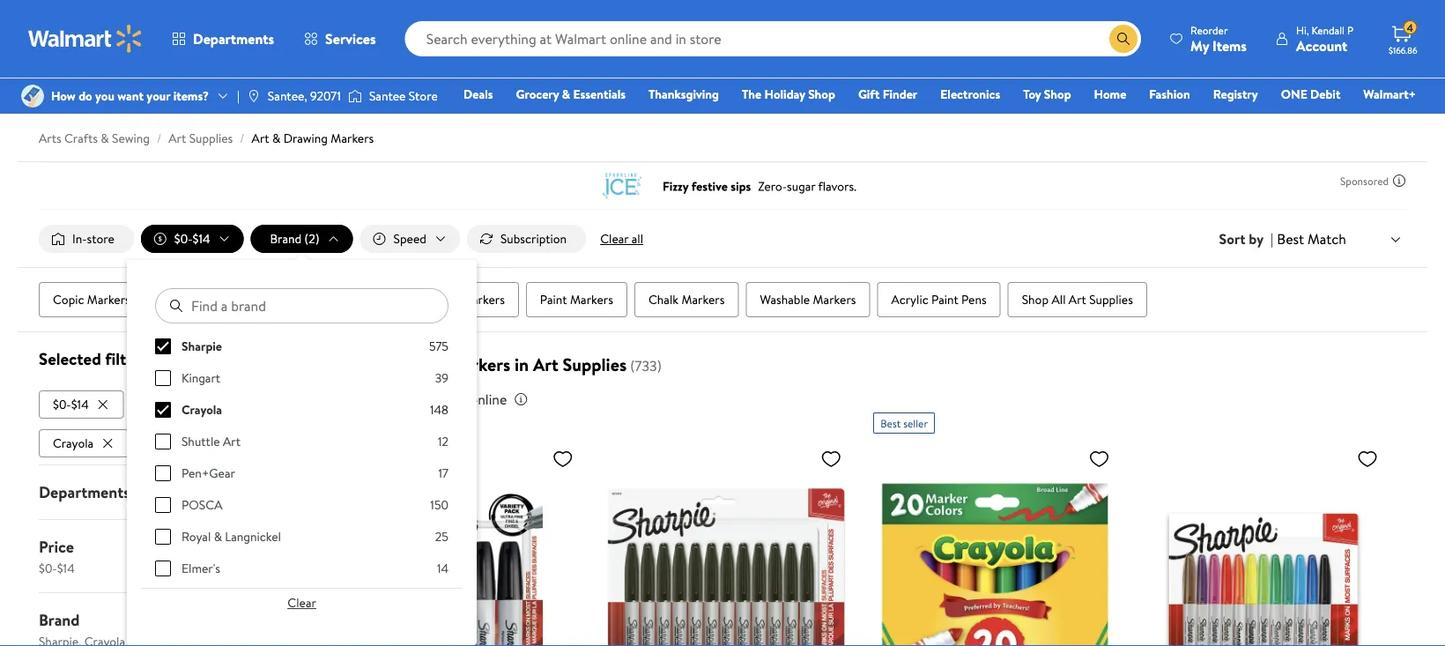 Task type: describe. For each thing, give the bounding box(es) containing it.
sewing
[[112, 130, 150, 147]]

in-
[[72, 230, 87, 247]]

$0- inside dropdown button
[[174, 230, 193, 247]]

deals link
[[456, 85, 501, 104]]

copic markers link
[[39, 282, 144, 317]]

1 horizontal spatial drawing
[[379, 352, 444, 377]]

santee, 92071
[[268, 87, 341, 104]]

prismacolor
[[166, 291, 229, 308]]

filters
[[105, 347, 148, 370]]

walmart+ link
[[1356, 85, 1424, 104]]

subscription button
[[467, 225, 586, 253]]

brand for brand (2)
[[270, 230, 302, 247]]

reorder
[[1191, 22, 1228, 37]]

departments inside tab
[[39, 481, 130, 503]]

148
[[430, 401, 449, 418]]

39
[[435, 369, 449, 387]]

price $0-$14
[[39, 536, 75, 576]]

copic
[[53, 291, 84, 308]]

by
[[1249, 229, 1264, 249]]

group containing sharpie
[[155, 338, 449, 646]]

& right crafts
[[101, 130, 109, 147]]

chalk markers link
[[635, 282, 739, 317]]

$0- inside button
[[53, 396, 71, 413]]

markers for ohuhu markers
[[462, 291, 505, 308]]

list containing $0-$14
[[39, 387, 297, 457]]

match
[[1308, 229, 1347, 248]]

Walmart Site-Wide search field
[[405, 21, 1141, 56]]

arts crafts & sewing / art supplies / art & drawing markers
[[39, 130, 374, 147]]

sharpie inside button
[[149, 396, 188, 413]]

services button
[[289, 18, 391, 60]]

clear all
[[600, 230, 643, 247]]

brand for brand
[[39, 609, 80, 631]]

toy
[[1023, 85, 1041, 103]]

ohuhu
[[422, 291, 459, 308]]

electronics
[[941, 85, 1000, 103]]

do
[[79, 87, 92, 104]]

ohuhu markers
[[422, 291, 505, 308]]

walmart image
[[28, 25, 143, 53]]

1 vertical spatial supplies
[[1090, 291, 1133, 308]]

subscription
[[501, 230, 567, 247]]

deals
[[464, 85, 493, 103]]

home
[[1094, 85, 1127, 103]]

markers for washable markers
[[813, 291, 856, 308]]

shop inside the holiday shop link
[[808, 85, 835, 103]]

walmart+
[[1364, 85, 1416, 103]]

in-store button
[[39, 225, 134, 253]]

markers for prismacolor markers
[[232, 291, 275, 308]]

finder
[[883, 85, 918, 103]]

brand (2) button
[[251, 225, 353, 253]]

arts
[[39, 130, 61, 147]]

art & drawing markers link
[[252, 130, 374, 147]]

the holiday shop
[[742, 85, 835, 103]]

shuttle art
[[182, 433, 241, 450]]

search icon image
[[1117, 32, 1131, 46]]

toy shop link
[[1015, 85, 1079, 104]]

p
[[1347, 22, 1354, 37]]

pen+gear
[[182, 465, 235, 482]]

home link
[[1086, 85, 1135, 104]]

$14 inside price $0-$14
[[57, 559, 75, 576]]

brand (2)
[[270, 230, 320, 247]]

prismacolor markers
[[166, 291, 275, 308]]

markers down 92071
[[331, 130, 374, 147]]

4
[[1407, 20, 1414, 35]]

art right all
[[1069, 291, 1087, 308]]

grocery & essentials link
[[508, 85, 634, 104]]

acrylic
[[891, 291, 929, 308]]

& for grocery
[[562, 85, 570, 103]]

best for best match
[[1277, 229, 1305, 248]]

1 vertical spatial departments button
[[25, 465, 311, 519]]

shuttle
[[182, 433, 220, 450]]

2 / from the left
[[240, 130, 245, 147]]

add to favorites list, sharpie fine12ct marker set image
[[1357, 448, 1378, 470]]

acrylic paint pens
[[891, 291, 987, 308]]

$0-$14 inside dropdown button
[[174, 230, 210, 247]]

price for $0-
[[39, 536, 74, 558]]

items?
[[173, 87, 209, 104]]

 image for santee, 92071
[[247, 89, 261, 103]]

purchased
[[404, 390, 467, 409]]

best for best seller
[[881, 416, 901, 431]]

shop inside toy shop link
[[1044, 85, 1071, 103]]

washable markers
[[760, 291, 856, 308]]

clear for clear
[[288, 594, 316, 611]]

clear button
[[155, 589, 449, 617]]

supplies for in
[[563, 352, 627, 377]]

selected filters
[[39, 347, 148, 370]]

legal information image
[[514, 392, 528, 406]]

santee
[[369, 87, 406, 104]]

registry
[[1213, 85, 1258, 103]]

copic markers
[[53, 291, 130, 308]]

since
[[398, 416, 422, 431]]

1 horizontal spatial departments
[[193, 29, 274, 48]]

crayola list item
[[39, 425, 132, 457]]

gift finder
[[858, 85, 918, 103]]

Find a brand search field
[[155, 288, 449, 324]]

0 horizontal spatial |
[[237, 87, 240, 104]]

crayola broad line washable markers, 20 ct, school supplies, teacher supplies, classic colors image
[[874, 441, 1117, 646]]

my
[[1191, 36, 1209, 55]]

fashion
[[1150, 85, 1190, 103]]

0 vertical spatial departments button
[[157, 18, 289, 60]]

selected
[[39, 347, 101, 370]]

clear for clear all
[[600, 230, 629, 247]]

santee,
[[268, 87, 307, 104]]

$0-$14 button
[[141, 225, 244, 253]]

reorder my items
[[1191, 22, 1247, 55]]

add to favorites list, sharpie permanent markers, fine point, black, 12 count image
[[821, 448, 842, 470]]

thanksgiving
[[649, 85, 719, 103]]

& for art
[[363, 352, 375, 377]]



Task type: locate. For each thing, give the bounding box(es) containing it.
markers right the chalk
[[682, 291, 725, 308]]

1 vertical spatial $0-$14
[[53, 396, 89, 413]]

crayola inside button
[[53, 434, 94, 451]]

best seller
[[881, 416, 928, 431]]

1 vertical spatial crayola
[[53, 434, 94, 451]]

$0-$14 up the crayola list item
[[53, 396, 89, 413]]

0 horizontal spatial $0-$14
[[53, 396, 89, 413]]

how
[[51, 87, 76, 104]]

0 vertical spatial price
[[334, 390, 365, 409]]

 image
[[21, 85, 44, 108], [348, 87, 362, 105], [247, 89, 261, 103]]

 image for santee store
[[348, 87, 362, 105]]

art right in
[[533, 352, 559, 377]]

$14 inside $0-$14 dropdown button
[[193, 230, 210, 247]]

sharpie
[[182, 338, 222, 355], [149, 396, 188, 413]]

arts crafts & sewing link
[[39, 130, 150, 147]]

2 vertical spatial $0-
[[39, 559, 57, 576]]

best inside popup button
[[1277, 229, 1305, 248]]

supplies left (733)
[[563, 352, 627, 377]]

$14
[[193, 230, 210, 247], [71, 396, 89, 413], [57, 559, 75, 576]]

Search search field
[[405, 21, 1141, 56]]

& down santee,
[[272, 130, 281, 147]]

brand tab
[[25, 593, 311, 646]]

|
[[237, 87, 240, 104], [1271, 229, 1274, 249]]

departments
[[193, 29, 274, 48], [39, 481, 130, 503]]

0 horizontal spatial departments
[[39, 481, 130, 503]]

clear all button
[[593, 225, 651, 253]]

clear
[[600, 230, 629, 247], [288, 594, 316, 611]]

pens
[[962, 291, 987, 308]]

1 / from the left
[[157, 130, 162, 147]]

supplies
[[189, 130, 233, 147], [1090, 291, 1133, 308], [563, 352, 627, 377]]

0 vertical spatial sharpie
[[182, 338, 222, 355]]

shop inside shop all art supplies link
[[1022, 291, 1049, 308]]

1 horizontal spatial supplies
[[563, 352, 627, 377]]

group
[[155, 338, 449, 646]]

holiday
[[765, 85, 805, 103]]

markers
[[331, 130, 374, 147], [87, 291, 130, 308], [232, 291, 275, 308], [462, 291, 505, 308], [570, 291, 613, 308], [682, 291, 725, 308], [813, 291, 856, 308], [448, 352, 510, 377]]

best right by
[[1277, 229, 1305, 248]]

0 horizontal spatial paint
[[540, 291, 567, 308]]

0 horizontal spatial  image
[[21, 85, 44, 108]]

grocery
[[516, 85, 559, 103]]

1 vertical spatial $14
[[71, 396, 89, 413]]

$14 inside $0-$14 button
[[71, 396, 89, 413]]

santee store
[[369, 87, 438, 104]]

0 vertical spatial |
[[237, 87, 240, 104]]

paint markers link
[[526, 282, 627, 317]]

markers down "clear all" button
[[570, 291, 613, 308]]

best left the seller
[[881, 416, 901, 431]]

debit
[[1311, 85, 1341, 103]]

$0-$14 up prismacolor
[[174, 230, 210, 247]]

departments button
[[157, 18, 289, 60], [25, 465, 311, 519]]

supplies right all
[[1090, 291, 1133, 308]]

departments button up items?
[[157, 18, 289, 60]]

1 vertical spatial |
[[1271, 229, 1274, 249]]

crayola down $0-$14 button at the left bottom
[[53, 434, 94, 451]]

want
[[117, 87, 144, 104]]

1 paint from the left
[[540, 291, 567, 308]]

0 vertical spatial supplies
[[189, 130, 233, 147]]

$0-$14
[[174, 230, 210, 247], [53, 396, 89, 413]]

langnickel
[[225, 528, 281, 545]]

registry link
[[1205, 85, 1266, 104]]

clear inside button
[[600, 230, 629, 247]]

0 vertical spatial $14
[[193, 230, 210, 247]]

0 horizontal spatial clear
[[288, 594, 316, 611]]

sharpie permanent markers, fine point, black, 12 count image
[[605, 441, 849, 646]]

0 vertical spatial drawing
[[283, 130, 328, 147]]

departments down crayola button
[[39, 481, 130, 503]]

25
[[435, 528, 449, 545]]

brand down price $0-$14
[[39, 609, 80, 631]]

crafts
[[64, 130, 98, 147]]

$0- inside price $0-$14
[[39, 559, 57, 576]]

sharpie down the kingart
[[149, 396, 188, 413]]

fashion link
[[1142, 85, 1198, 104]]

0 vertical spatial departments
[[193, 29, 274, 48]]

1 vertical spatial departments
[[39, 481, 130, 503]]

art inside group
[[223, 433, 241, 450]]

shop all art supplies
[[1022, 291, 1133, 308]]

price when purchased online
[[334, 390, 507, 409]]

add to favorites list, sharpie permanent markers, multi-tip pack, fine/ultra fine/chisel tip, black, 6 count image
[[552, 448, 574, 470]]

the holiday shop link
[[734, 85, 843, 104]]

0 horizontal spatial supplies
[[189, 130, 233, 147]]

best match button
[[1274, 227, 1407, 251]]

add to favorites list, crayola broad line washable markers, 20 ct, school supplies, teacher supplies, classic colors image
[[1089, 448, 1110, 470]]

shop right the toy
[[1044, 85, 1071, 103]]

2 horizontal spatial  image
[[348, 87, 362, 105]]

in
[[515, 352, 529, 377]]

1 horizontal spatial  image
[[247, 89, 261, 103]]

in-store
[[72, 230, 114, 247]]

applied filters section element
[[39, 347, 148, 370]]

markers for copic markers
[[87, 291, 130, 308]]

(2)
[[305, 230, 320, 247]]

brand inside tab
[[39, 609, 80, 631]]

& right grocery
[[562, 85, 570, 103]]

0 vertical spatial $0-$14
[[174, 230, 210, 247]]

brand
[[270, 230, 302, 247], [39, 609, 80, 631]]

markers up online
[[448, 352, 510, 377]]

supplies for /
[[189, 130, 233, 147]]

sharpie button
[[135, 390, 224, 418]]

$0-
[[174, 230, 193, 247], [53, 396, 71, 413], [39, 559, 57, 576]]

markers right prismacolor
[[232, 291, 275, 308]]

art
[[169, 130, 186, 147], [252, 130, 269, 147], [1069, 291, 1087, 308], [334, 352, 359, 377], [533, 352, 559, 377], [223, 433, 241, 450]]

brand inside sort and filter section element
[[270, 230, 302, 247]]

art right shuttle
[[223, 433, 241, 450]]

& up when
[[363, 352, 375, 377]]

departments up items?
[[193, 29, 274, 48]]

/ right art supplies link
[[240, 130, 245, 147]]

price tab
[[25, 520, 311, 592]]

departments button up "royal"
[[25, 465, 311, 519]]

0 vertical spatial brand
[[270, 230, 302, 247]]

markers for paint markers
[[570, 291, 613, 308]]

washable markers link
[[746, 282, 870, 317]]

17
[[439, 465, 449, 482]]

$0-$14 list item
[[39, 387, 128, 418]]

1 vertical spatial brand
[[39, 609, 80, 631]]

/ right sewing at the left top of page
[[157, 130, 162, 147]]

crayola
[[182, 401, 222, 418], [53, 434, 94, 451]]

art down items?
[[169, 130, 186, 147]]

1 horizontal spatial paint
[[932, 291, 959, 308]]

drawing down santee, 92071
[[283, 130, 328, 147]]

0 horizontal spatial best
[[881, 416, 901, 431]]

1 horizontal spatial $0-$14
[[174, 230, 210, 247]]

575
[[429, 338, 449, 355]]

markers right ohuhu
[[462, 291, 505, 308]]

when
[[368, 390, 401, 409]]

clear inside button
[[288, 594, 316, 611]]

1 horizontal spatial crayola
[[182, 401, 222, 418]]

sharpie list item
[[135, 387, 227, 418]]

account
[[1296, 36, 1348, 55]]

0 vertical spatial clear
[[600, 230, 629, 247]]

chalk markers
[[649, 291, 725, 308]]

| inside sort and filter section element
[[1271, 229, 1274, 249]]

chalk
[[649, 291, 679, 308]]

all
[[1052, 291, 1066, 308]]

sharpie fine12ct marker set image
[[1142, 441, 1385, 646]]

items
[[1213, 36, 1247, 55]]

1 horizontal spatial |
[[1271, 229, 1274, 249]]

1 horizontal spatial clear
[[600, 230, 629, 247]]

0 horizontal spatial price
[[39, 536, 74, 558]]

your
[[147, 87, 170, 104]]

paint down subscription
[[540, 291, 567, 308]]

you
[[95, 87, 114, 104]]

1 vertical spatial best
[[881, 416, 901, 431]]

0 vertical spatial crayola
[[182, 401, 222, 418]]

150
[[430, 496, 449, 513]]

royal
[[182, 528, 211, 545]]

markers right copic
[[87, 291, 130, 308]]

1 horizontal spatial /
[[240, 130, 245, 147]]

paint
[[540, 291, 567, 308], [932, 291, 959, 308]]

one debit link
[[1273, 85, 1349, 104]]

1 vertical spatial $0-
[[53, 396, 71, 413]]

| right by
[[1271, 229, 1274, 249]]

&
[[562, 85, 570, 103], [101, 130, 109, 147], [272, 130, 281, 147], [363, 352, 375, 377], [214, 528, 222, 545]]

 image left santee,
[[247, 89, 261, 103]]

2 horizontal spatial supplies
[[1090, 291, 1133, 308]]

2 vertical spatial supplies
[[563, 352, 627, 377]]

supplies down items?
[[189, 130, 233, 147]]

speed
[[394, 230, 427, 247]]

$0-$14 inside button
[[53, 396, 89, 413]]

markers right washable at the right of the page
[[813, 291, 856, 308]]

one
[[1281, 85, 1308, 103]]

brand left (2)
[[270, 230, 302, 247]]

1 vertical spatial clear
[[288, 594, 316, 611]]

price inside price $0-$14
[[39, 536, 74, 558]]

yesterday
[[424, 416, 469, 431]]

essentials
[[573, 85, 626, 103]]

toy shop
[[1023, 85, 1071, 103]]

sort by |
[[1219, 229, 1274, 249]]

ohuhu markers link
[[408, 282, 519, 317]]

1 horizontal spatial price
[[334, 390, 365, 409]]

sort and filter section element
[[18, 211, 1428, 267]]

/
[[157, 130, 162, 147], [240, 130, 245, 147]]

0 vertical spatial best
[[1277, 229, 1305, 248]]

 image left how
[[21, 85, 44, 108]]

0 horizontal spatial /
[[157, 130, 162, 147]]

0 vertical spatial $0-
[[174, 230, 193, 247]]

shop all art supplies link
[[1008, 282, 1147, 317]]

sharpie up the kingart
[[182, 338, 222, 355]]

shop left all
[[1022, 291, 1049, 308]]

& for royal
[[214, 528, 222, 545]]

gift
[[858, 85, 880, 103]]

0 horizontal spatial brand
[[39, 609, 80, 631]]

crayola down the kingart
[[182, 401, 222, 418]]

None checkbox
[[155, 339, 171, 354], [155, 402, 171, 418], [155, 434, 171, 450], [155, 497, 171, 513], [155, 561, 171, 576], [155, 339, 171, 354], [155, 402, 171, 418], [155, 434, 171, 450], [155, 497, 171, 513], [155, 561, 171, 576]]

shop
[[808, 85, 835, 103], [1044, 85, 1071, 103], [1022, 291, 1049, 308]]

brand button
[[25, 593, 311, 646]]

departments tab
[[25, 465, 311, 519]]

kendall
[[1312, 22, 1345, 37]]

& right "royal"
[[214, 528, 222, 545]]

washable
[[760, 291, 810, 308]]

1 vertical spatial drawing
[[379, 352, 444, 377]]

services
[[325, 29, 376, 48]]

one debit
[[1281, 85, 1341, 103]]

1 horizontal spatial best
[[1277, 229, 1305, 248]]

| right items?
[[237, 87, 240, 104]]

royal & langnickel
[[182, 528, 281, 545]]

seller
[[904, 416, 928, 431]]

markers for chalk markers
[[682, 291, 725, 308]]

price for when
[[334, 390, 365, 409]]

list
[[39, 387, 297, 457]]

2 paint from the left
[[932, 291, 959, 308]]

paint left pens
[[932, 291, 959, 308]]

2 vertical spatial $14
[[57, 559, 75, 576]]

sort
[[1219, 229, 1246, 249]]

acrylic paint pens link
[[877, 282, 1001, 317]]

12
[[438, 433, 449, 450]]

hi, kendall p account
[[1296, 22, 1354, 55]]

drawing up price when purchased online
[[379, 352, 444, 377]]

(733)
[[630, 356, 662, 376]]

1 vertical spatial price
[[39, 536, 74, 558]]

 image right 92071
[[348, 87, 362, 105]]

None checkbox
[[155, 370, 171, 386], [155, 465, 171, 481], [155, 529, 171, 545], [155, 370, 171, 386], [155, 465, 171, 481], [155, 529, 171, 545]]

art up 100+
[[334, 352, 359, 377]]

ad disclaimer and feedback for skylinedisplayad image
[[1393, 174, 1407, 188]]

1 vertical spatial sharpie
[[149, 396, 188, 413]]

0 horizontal spatial drawing
[[283, 130, 328, 147]]

 image for how do you want your items?
[[21, 85, 44, 108]]

art down santee,
[[252, 130, 269, 147]]

elmer's
[[182, 560, 220, 577]]

shop right holiday
[[808, 85, 835, 103]]

0 horizontal spatial crayola
[[53, 434, 94, 451]]

bought
[[362, 416, 396, 431]]

sharpie permanent markers, multi-tip pack, fine/ultra fine/chisel tip, black, 6 count image
[[337, 441, 581, 646]]

store
[[409, 87, 438, 104]]

1 horizontal spatial brand
[[270, 230, 302, 247]]

100+ bought since yesterday
[[337, 416, 469, 431]]



Task type: vqa. For each thing, say whether or not it's contained in the screenshot.
'provide'
no



